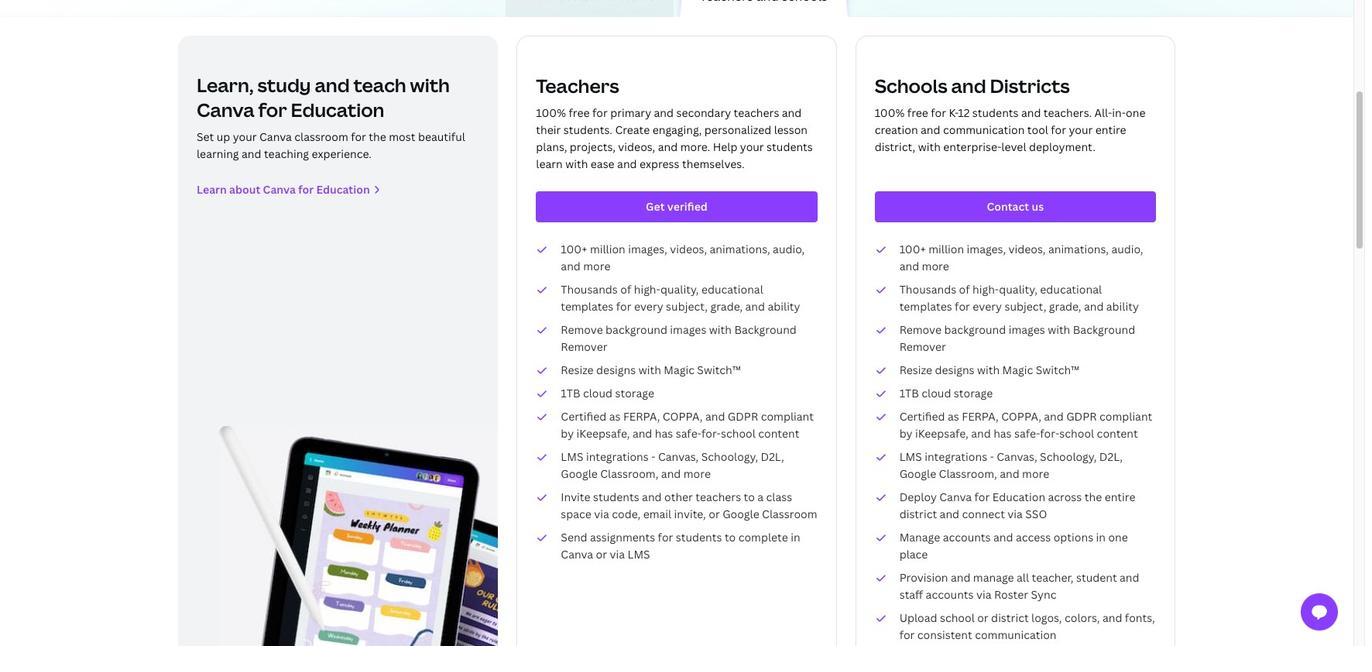 Task type: locate. For each thing, give the bounding box(es) containing it.
the
[[369, 129, 386, 144], [1085, 490, 1103, 504]]

email
[[643, 507, 672, 521]]

accounts
[[943, 530, 991, 545], [926, 587, 974, 602]]

via inside invite students and other teachers to a class space via code, email invite, or google classroom
[[594, 507, 610, 521]]

2 ikeepsafe, from the left
[[916, 426, 969, 441]]

lms integrations - canvas, schoology, d2l, google classroom, and more up deploy canva for education across the entire district and connect via sso
[[900, 449, 1123, 481]]

1 safe- from the left
[[676, 426, 702, 441]]

code,
[[612, 507, 641, 521]]

1 schoology, from the left
[[702, 449, 758, 464]]

0 horizontal spatial in
[[791, 530, 801, 545]]

study
[[258, 72, 311, 98]]

0 horizontal spatial by
[[561, 426, 574, 441]]

has up deploy canva for education across the entire district and connect via sso
[[994, 426, 1012, 441]]

one right all-
[[1126, 105, 1146, 120]]

ikeepsafe, up "invite"
[[577, 426, 630, 441]]

access
[[1016, 530, 1051, 545]]

1 horizontal spatial for-
[[1041, 426, 1060, 441]]

100+ million images, videos, animations, audio, and more down contact us link
[[900, 242, 1144, 273]]

2 certified as ferpa, coppa, and gdpr compliant by ikeepsafe, and has safe-for-school content from the left
[[900, 409, 1153, 441]]

resize for and
[[900, 363, 933, 377]]

images,
[[628, 242, 668, 256], [967, 242, 1006, 256]]

staff
[[900, 587, 924, 602]]

0 vertical spatial one
[[1126, 105, 1146, 120]]

0 horizontal spatial certified as ferpa, coppa, and gdpr compliant by ikeepsafe, and has safe-for-school content
[[561, 409, 814, 441]]

canvas, up deploy canva for education across the entire district and connect via sso
[[997, 449, 1038, 464]]

1 horizontal spatial background
[[1073, 322, 1136, 337]]

1 remover from the left
[[561, 339, 608, 354]]

lms integrations - canvas, schoology, d2l, google classroom, and more up the other
[[561, 449, 785, 481]]

0 horizontal spatial d2l,
[[761, 449, 785, 464]]

thousands of high-quality, educational templates for every subject, grade, and ability for free
[[561, 282, 801, 314]]

1 certified from the left
[[561, 409, 607, 424]]

1 100% from the left
[[536, 105, 566, 120]]

2 100+ million images, videos, animations, audio, and more from the left
[[900, 242, 1144, 273]]

subject,
[[666, 299, 708, 314], [1005, 299, 1047, 314]]

1 horizontal spatial grade,
[[1050, 299, 1082, 314]]

integrations
[[586, 449, 649, 464], [925, 449, 988, 464]]

0 horizontal spatial grade,
[[711, 299, 743, 314]]

100% up "their" at the left of page
[[536, 105, 566, 120]]

1 horizontal spatial remove
[[900, 322, 942, 337]]

by
[[561, 426, 574, 441], [900, 426, 913, 441]]

in down classroom
[[791, 530, 801, 545]]

thousands for 100%
[[561, 282, 618, 297]]

primary
[[611, 105, 652, 120]]

2 100% from the left
[[875, 105, 905, 120]]

1 horizontal spatial lms integrations - canvas, schoology, d2l, google classroom, and more
[[900, 449, 1123, 481]]

remover for 100%
[[561, 339, 608, 354]]

videos, down contact us link
[[1009, 242, 1046, 256]]

1 horizontal spatial switch™
[[1036, 363, 1080, 377]]

0 horizontal spatial audio,
[[773, 242, 805, 256]]

2 switch™ from the left
[[1036, 363, 1080, 377]]

beautiful
[[418, 129, 465, 144]]

templates for and
[[900, 299, 953, 314]]

of
[[621, 282, 632, 297], [960, 282, 970, 297]]

every for districts
[[973, 299, 1002, 314]]

students inside invite students and other teachers to a class space via code, email invite, or google classroom
[[593, 490, 640, 504]]

your down teachers. in the right of the page
[[1069, 122, 1093, 137]]

1 horizontal spatial integrations
[[925, 449, 988, 464]]

1 horizontal spatial has
[[994, 426, 1012, 441]]

students
[[973, 105, 1019, 120], [767, 139, 813, 154], [593, 490, 640, 504], [676, 530, 722, 545]]

1 horizontal spatial certified as ferpa, coppa, and gdpr compliant by ikeepsafe, and has safe-for-school content
[[900, 409, 1153, 441]]

thousands of high-quality, educational templates for every subject, grade, and ability for districts
[[900, 282, 1139, 314]]

1 background from the left
[[606, 322, 668, 337]]

2 certified from the left
[[900, 409, 946, 424]]

1tb for and
[[900, 386, 919, 401]]

education inside deploy canva for education across the entire district and connect via sso
[[993, 490, 1046, 504]]

0 horizontal spatial every
[[634, 299, 664, 314]]

google up deploy
[[900, 466, 937, 481]]

1 horizontal spatial resize designs with magic switch™
[[900, 363, 1080, 377]]

1 magic from the left
[[664, 363, 695, 377]]

audio, for teachers
[[773, 242, 805, 256]]

coppa, for free
[[663, 409, 703, 424]]

the left most on the top of page
[[369, 129, 386, 144]]

teachers
[[734, 105, 780, 120], [696, 490, 741, 504]]

free up creation
[[908, 105, 929, 120]]

1 horizontal spatial templates
[[900, 299, 953, 314]]

1 thousands from the left
[[561, 282, 618, 297]]

1 storage from the left
[[616, 386, 655, 401]]

1 horizontal spatial images
[[1009, 322, 1046, 337]]

1 coppa, from the left
[[663, 409, 703, 424]]

schoology, for free
[[702, 449, 758, 464]]

2 free from the left
[[908, 105, 929, 120]]

0 vertical spatial teachers
[[734, 105, 780, 120]]

in
[[791, 530, 801, 545], [1097, 530, 1106, 545]]

has for free
[[655, 426, 673, 441]]

send
[[561, 530, 588, 545]]

2 integrations from the left
[[925, 449, 988, 464]]

engaging,
[[653, 122, 702, 137]]

by up deploy
[[900, 426, 913, 441]]

canva right about
[[263, 182, 296, 197]]

0 vertical spatial entire
[[1096, 122, 1127, 137]]

1 resize from the left
[[561, 363, 594, 377]]

via left the sso
[[1008, 507, 1023, 521]]

1 horizontal spatial thousands
[[900, 282, 957, 297]]

in inside send assignments for students to complete in canva or via lms
[[791, 530, 801, 545]]

2 horizontal spatial videos,
[[1009, 242, 1046, 256]]

videos, down create
[[618, 139, 656, 154]]

1 horizontal spatial classroom,
[[939, 466, 998, 481]]

education inside learn about canva for education link
[[316, 182, 370, 197]]

1 horizontal spatial to
[[744, 490, 755, 504]]

2 vertical spatial education
[[993, 490, 1046, 504]]

1 1tb cloud storage from the left
[[561, 386, 655, 401]]

content for districts
[[1097, 426, 1139, 441]]

education down experience.
[[316, 182, 370, 197]]

learn about canva for education link
[[197, 181, 480, 198]]

2 canvas, from the left
[[997, 449, 1038, 464]]

storage for districts
[[954, 386, 993, 401]]

1 horizontal spatial schoology,
[[1040, 449, 1097, 464]]

entire inside deploy canva for education across the entire district and connect via sso
[[1105, 490, 1136, 504]]

2 audio, from the left
[[1112, 242, 1144, 256]]

communication up enterprise- at the top
[[944, 122, 1025, 137]]

0 horizontal spatial for-
[[702, 426, 721, 441]]

remover for and
[[900, 339, 947, 354]]

2 compliant from the left
[[1100, 409, 1153, 424]]

express
[[640, 156, 680, 171]]

coppa,
[[663, 409, 703, 424], [1002, 409, 1042, 424]]

1 horizontal spatial the
[[1085, 490, 1103, 504]]

one
[[1126, 105, 1146, 120], [1109, 530, 1129, 545]]

1 vertical spatial entire
[[1105, 490, 1136, 504]]

ferpa,
[[624, 409, 660, 424], [962, 409, 999, 424]]

1 horizontal spatial or
[[709, 507, 720, 521]]

0 horizontal spatial storage
[[616, 386, 655, 401]]

1 d2l, from the left
[[761, 449, 785, 464]]

videos, for schools
[[1009, 242, 1046, 256]]

sync
[[1032, 587, 1057, 602]]

coppa, for districts
[[1002, 409, 1042, 424]]

2 horizontal spatial lms
[[900, 449, 923, 464]]

lms integrations - canvas, schoology, d2l, google classroom, and more for free
[[561, 449, 785, 481]]

every
[[634, 299, 664, 314], [973, 299, 1002, 314]]

100+ million images, videos, animations, audio, and more down get verified link
[[561, 242, 805, 273]]

1 templates from the left
[[561, 299, 614, 314]]

magic for free
[[664, 363, 695, 377]]

animations, for schools and districts
[[1049, 242, 1109, 256]]

or down assignments
[[596, 547, 607, 562]]

1 designs from the left
[[597, 363, 636, 377]]

2 in from the left
[[1097, 530, 1106, 545]]

1 horizontal spatial images,
[[967, 242, 1006, 256]]

resize
[[561, 363, 594, 377], [900, 363, 933, 377]]

district down roster
[[992, 610, 1029, 625]]

personalized
[[705, 122, 772, 137]]

google inside invite students and other teachers to a class space via code, email invite, or google classroom
[[723, 507, 760, 521]]

2 horizontal spatial or
[[978, 610, 989, 625]]

1 horizontal spatial magic
[[1003, 363, 1034, 377]]

deployment.
[[1029, 139, 1096, 154]]

0 horizontal spatial certified
[[561, 409, 607, 424]]

google up "invite"
[[561, 466, 598, 481]]

via for invite students and other teachers to a class space via code, email invite, or google classroom
[[594, 507, 610, 521]]

district
[[900, 507, 938, 521], [992, 610, 1029, 625]]

0 vertical spatial the
[[369, 129, 386, 144]]

accounts down connect
[[943, 530, 991, 545]]

1 vertical spatial teachers
[[696, 490, 741, 504]]

connect
[[963, 507, 1005, 521]]

1tb cloud storage for and
[[900, 386, 993, 401]]

1 horizontal spatial remover
[[900, 339, 947, 354]]

100% inside teachers 100% free for primary and secondary teachers and their students. create engaging, personalized lesson plans, projects, videos, and more. help your students learn with ease and express themselves.
[[536, 105, 566, 120]]

2 images, from the left
[[967, 242, 1006, 256]]

and
[[315, 72, 350, 98], [952, 73, 987, 98], [654, 105, 674, 120], [782, 105, 802, 120], [1022, 105, 1042, 120], [921, 122, 941, 137], [658, 139, 678, 154], [242, 146, 261, 161], [617, 156, 637, 171], [561, 259, 581, 273], [900, 259, 920, 273], [746, 299, 765, 314], [1084, 299, 1104, 314], [706, 409, 725, 424], [1044, 409, 1064, 424], [633, 426, 653, 441], [972, 426, 991, 441], [661, 466, 681, 481], [1000, 466, 1020, 481], [642, 490, 662, 504], [940, 507, 960, 521], [994, 530, 1014, 545], [951, 570, 971, 585], [1120, 570, 1140, 585], [1103, 610, 1123, 625]]

1 gdpr from the left
[[728, 409, 759, 424]]

1 background from the left
[[735, 322, 797, 337]]

via down manage
[[977, 587, 992, 602]]

canva inside deploy canva for education across the entire district and connect via sso
[[940, 490, 972, 504]]

1 by from the left
[[561, 426, 574, 441]]

teachers up personalized
[[734, 105, 780, 120]]

images, down contact
[[967, 242, 1006, 256]]

2 magic from the left
[[1003, 363, 1034, 377]]

100+ for and
[[900, 242, 926, 256]]

d2l, for free
[[761, 449, 785, 464]]

1 1tb from the left
[[561, 386, 581, 401]]

1 ikeepsafe, from the left
[[577, 426, 630, 441]]

learn about canva for education
[[197, 182, 370, 197]]

deploy
[[900, 490, 937, 504]]

2 gdpr from the left
[[1067, 409, 1097, 424]]

1 audio, from the left
[[773, 242, 805, 256]]

2 coppa, from the left
[[1002, 409, 1042, 424]]

0 horizontal spatial cloud
[[583, 386, 613, 401]]

0 horizontal spatial remove background images with background remover
[[561, 322, 797, 354]]

content
[[759, 426, 800, 441], [1097, 426, 1139, 441]]

0 horizontal spatial schoology,
[[702, 449, 758, 464]]

free up students.
[[569, 105, 590, 120]]

students inside send assignments for students to complete in canva or via lms
[[676, 530, 722, 545]]

2 of from the left
[[960, 282, 970, 297]]

via
[[594, 507, 610, 521], [1008, 507, 1023, 521], [610, 547, 625, 562], [977, 587, 992, 602]]

district down deploy
[[900, 507, 938, 521]]

background for free
[[735, 322, 797, 337]]

d2l,
[[761, 449, 785, 464], [1100, 449, 1123, 464]]

schools and districts 100% free for k-12 students and teachers. all-in-one creation and communication tool for your entire district, with enterprise-level deployment.
[[875, 73, 1146, 154]]

1 horizontal spatial lms
[[628, 547, 650, 562]]

safe- up the other
[[676, 426, 702, 441]]

classroom, for free
[[601, 466, 659, 481]]

images, down 'get'
[[628, 242, 668, 256]]

videos,
[[618, 139, 656, 154], [670, 242, 707, 256], [1009, 242, 1046, 256]]

1 switch™ from the left
[[697, 363, 741, 377]]

100% up creation
[[875, 105, 905, 120]]

thousands of high-quality, educational templates for every subject, grade, and ability
[[561, 282, 801, 314], [900, 282, 1139, 314]]

safe- for free
[[676, 426, 702, 441]]

0 horizontal spatial google
[[561, 466, 598, 481]]

students right 12
[[973, 105, 1019, 120]]

free
[[569, 105, 590, 120], [908, 105, 929, 120]]

2 templates from the left
[[900, 299, 953, 314]]

more
[[584, 259, 611, 273], [922, 259, 950, 273], [684, 466, 711, 481], [1023, 466, 1050, 481]]

100+
[[561, 242, 588, 256], [900, 242, 926, 256]]

100+ for 100%
[[561, 242, 588, 256]]

education up classroom
[[291, 97, 385, 122]]

2 designs from the left
[[935, 363, 975, 377]]

high-
[[634, 282, 661, 297], [973, 282, 1000, 297]]

1 vertical spatial one
[[1109, 530, 1129, 545]]

teacher,
[[1032, 570, 1074, 585]]

and inside deploy canva for education across the entire district and connect via sso
[[940, 507, 960, 521]]

1 every from the left
[[634, 299, 664, 314]]

0 horizontal spatial or
[[596, 547, 607, 562]]

1 has from the left
[[655, 426, 673, 441]]

as for free
[[609, 409, 621, 424]]

for- up invite students and other teachers to a class space via code, email invite, or google classroom
[[702, 426, 721, 441]]

safe- up deploy canva for education across the entire district and connect via sso
[[1015, 426, 1041, 441]]

remove
[[561, 322, 603, 337], [900, 322, 942, 337]]

100+ million images, videos, animations, audio, and more for free
[[561, 242, 805, 273]]

resize designs with magic switch™ for free
[[561, 363, 741, 377]]

content for free
[[759, 426, 800, 441]]

school inside upload school or district logos, colors, and fonts, for consistent communication
[[940, 610, 975, 625]]

2 1tb cloud storage from the left
[[900, 386, 993, 401]]

classroom, up connect
[[939, 466, 998, 481]]

0 horizontal spatial background
[[606, 322, 668, 337]]

certified as ferpa, coppa, and gdpr compliant by ikeepsafe, and has safe-for-school content for free
[[561, 409, 814, 441]]

0 vertical spatial education
[[291, 97, 385, 122]]

lms up "invite"
[[561, 449, 584, 464]]

templates for 100%
[[561, 299, 614, 314]]

1 vertical spatial communication
[[975, 627, 1057, 642]]

2 schoology, from the left
[[1040, 449, 1097, 464]]

ferpa, for free
[[624, 409, 660, 424]]

for
[[258, 97, 287, 122], [593, 105, 608, 120], [931, 105, 947, 120], [1051, 122, 1067, 137], [351, 129, 366, 144], [298, 182, 314, 197], [616, 299, 632, 314], [955, 299, 971, 314], [975, 490, 990, 504], [658, 530, 673, 545], [900, 627, 915, 642]]

animations, down get verified link
[[710, 242, 771, 256]]

1 horizontal spatial school
[[940, 610, 975, 625]]

- for free
[[652, 449, 656, 464]]

images, for free
[[628, 242, 668, 256]]

0 horizontal spatial images
[[670, 322, 707, 337]]

or inside send assignments for students to complete in canva or via lms
[[596, 547, 607, 562]]

themselves.
[[682, 156, 745, 171]]

has
[[655, 426, 673, 441], [994, 426, 1012, 441]]

education up the sso
[[993, 490, 1046, 504]]

your
[[1069, 122, 1093, 137], [233, 129, 257, 144], [740, 139, 764, 154]]

schoology, up "a"
[[702, 449, 758, 464]]

1 animations, from the left
[[710, 242, 771, 256]]

1 ability from the left
[[768, 299, 801, 314]]

1 horizontal spatial gdpr
[[1067, 409, 1097, 424]]

2 remove from the left
[[900, 322, 942, 337]]

1 horizontal spatial of
[[960, 282, 970, 297]]

2 images from the left
[[1009, 322, 1046, 337]]

education inside learn, study and teach with canva for education set up your canva classroom for the most beautiful learning and teaching experience.
[[291, 97, 385, 122]]

one right options
[[1109, 530, 1129, 545]]

provision and manage all teacher, student and staff accounts via roster sync
[[900, 570, 1140, 602]]

lms integrations - canvas, schoology, d2l, google classroom, and more for districts
[[900, 449, 1123, 481]]

background
[[606, 322, 668, 337], [945, 322, 1007, 337]]

integrations up deploy
[[925, 449, 988, 464]]

lms up deploy
[[900, 449, 923, 464]]

0 horizontal spatial integrations
[[586, 449, 649, 464]]

1 horizontal spatial google
[[723, 507, 760, 521]]

colors,
[[1065, 610, 1100, 625]]

entire down all-
[[1096, 122, 1127, 137]]

- up email
[[652, 449, 656, 464]]

2 thousands from the left
[[900, 282, 957, 297]]

2 by from the left
[[900, 426, 913, 441]]

2 quality, from the left
[[1000, 282, 1038, 297]]

1 integrations from the left
[[586, 449, 649, 464]]

1 vertical spatial or
[[596, 547, 607, 562]]

students inside teachers 100% free for primary and secondary teachers and their students. create engaging, personalized lesson plans, projects, videos, and more. help your students learn with ease and express themselves.
[[767, 139, 813, 154]]

videos, for teachers
[[670, 242, 707, 256]]

1 horizontal spatial ability
[[1107, 299, 1139, 314]]

all-
[[1095, 105, 1113, 120]]

your down personalized
[[740, 139, 764, 154]]

google down "a"
[[723, 507, 760, 521]]

0 horizontal spatial 100+ million images, videos, animations, audio, and more
[[561, 242, 805, 273]]

1 ferpa, from the left
[[624, 409, 660, 424]]

teachers.
[[1044, 105, 1092, 120]]

via inside deploy canva for education across the entire district and connect via sso
[[1008, 507, 1023, 521]]

1 horizontal spatial thousands of high-quality, educational templates for every subject, grade, and ability
[[900, 282, 1139, 314]]

1 horizontal spatial every
[[973, 299, 1002, 314]]

1 compliant from the left
[[761, 409, 814, 424]]

to inside invite students and other teachers to a class space via code, email invite, or google classroom
[[744, 490, 755, 504]]

integrations up code,
[[586, 449, 649, 464]]

high- for districts
[[973, 282, 1000, 297]]

2 educational from the left
[[1041, 282, 1102, 297]]

0 horizontal spatial switch™
[[697, 363, 741, 377]]

d2l, for districts
[[1100, 449, 1123, 464]]

2 thousands of high-quality, educational templates for every subject, grade, and ability from the left
[[900, 282, 1139, 314]]

1 grade, from the left
[[711, 299, 743, 314]]

1 remove background images with background remover from the left
[[561, 322, 797, 354]]

1tb for 100%
[[561, 386, 581, 401]]

1 horizontal spatial content
[[1097, 426, 1139, 441]]

accounts inside provision and manage all teacher, student and staff accounts via roster sync
[[926, 587, 974, 602]]

school for districts
[[1060, 426, 1095, 441]]

quality,
[[661, 282, 699, 297], [1000, 282, 1038, 297]]

1 remove from the left
[[561, 322, 603, 337]]

with inside teachers 100% free for primary and secondary teachers and their students. create engaging, personalized lesson plans, projects, videos, and more. help your students learn with ease and express themselves.
[[566, 156, 588, 171]]

1 vertical spatial the
[[1085, 490, 1103, 504]]

verified
[[668, 199, 708, 214]]

1 vertical spatial district
[[992, 610, 1029, 625]]

communication
[[944, 122, 1025, 137], [975, 627, 1057, 642]]

1 million from the left
[[590, 242, 626, 256]]

1 horizontal spatial animations,
[[1049, 242, 1109, 256]]

1 horizontal spatial your
[[740, 139, 764, 154]]

0 horizontal spatial safe-
[[676, 426, 702, 441]]

2 ability from the left
[[1107, 299, 1139, 314]]

your right up
[[233, 129, 257, 144]]

0 horizontal spatial ferpa,
[[624, 409, 660, 424]]

1 horizontal spatial as
[[948, 409, 960, 424]]

2 storage from the left
[[954, 386, 993, 401]]

animations, for teachers
[[710, 242, 771, 256]]

entire right across
[[1105, 490, 1136, 504]]

0 horizontal spatial 1tb cloud storage
[[561, 386, 655, 401]]

1 classroom, from the left
[[601, 466, 659, 481]]

videos, down verified
[[670, 242, 707, 256]]

0 horizontal spatial 100+
[[561, 242, 588, 256]]

certified for 100%
[[561, 409, 607, 424]]

animations, down contact us link
[[1049, 242, 1109, 256]]

0 horizontal spatial thousands of high-quality, educational templates for every subject, grade, and ability
[[561, 282, 801, 314]]

creation
[[875, 122, 918, 137]]

accounts down provision
[[926, 587, 974, 602]]

1 educational from the left
[[702, 282, 764, 297]]

1 content from the left
[[759, 426, 800, 441]]

lms down assignments
[[628, 547, 650, 562]]

your inside teachers 100% free for primary and secondary teachers and their students. create engaging, personalized lesson plans, projects, videos, and more. help your students learn with ease and express themselves.
[[740, 139, 764, 154]]

1 thousands of high-quality, educational templates for every subject, grade, and ability from the left
[[561, 282, 801, 314]]

safe- for districts
[[1015, 426, 1041, 441]]

canva up connect
[[940, 490, 972, 504]]

2 resize designs with magic switch™ from the left
[[900, 363, 1080, 377]]

2 background from the left
[[1073, 322, 1136, 337]]

for- up across
[[1041, 426, 1060, 441]]

via inside send assignments for students to complete in canva or via lms
[[610, 547, 625, 562]]

google
[[561, 466, 598, 481], [900, 466, 937, 481], [723, 507, 760, 521]]

2 for- from the left
[[1041, 426, 1060, 441]]

canvas,
[[658, 449, 699, 464], [997, 449, 1038, 464]]

1 as from the left
[[609, 409, 621, 424]]

2 lms integrations - canvas, schoology, d2l, google classroom, and more from the left
[[900, 449, 1123, 481]]

resize designs with magic switch™
[[561, 363, 741, 377], [900, 363, 1080, 377]]

2 100+ from the left
[[900, 242, 926, 256]]

1 horizontal spatial in
[[1097, 530, 1106, 545]]

subject, for districts
[[1005, 299, 1047, 314]]

2 as from the left
[[948, 409, 960, 424]]

0 vertical spatial communication
[[944, 122, 1025, 137]]

remove background images with background remover
[[561, 322, 797, 354], [900, 322, 1136, 354]]

1 horizontal spatial coppa,
[[1002, 409, 1042, 424]]

1 canvas, from the left
[[658, 449, 699, 464]]

2 has from the left
[[994, 426, 1012, 441]]

schoology, up across
[[1040, 449, 1097, 464]]

district inside upload school or district logos, colors, and fonts, for consistent communication
[[992, 610, 1029, 625]]

1tb cloud storage
[[561, 386, 655, 401], [900, 386, 993, 401]]

0 horizontal spatial educational
[[702, 282, 764, 297]]

0 horizontal spatial designs
[[597, 363, 636, 377]]

2 safe- from the left
[[1015, 426, 1041, 441]]

has up the other
[[655, 426, 673, 441]]

ikeepsafe, up deploy
[[916, 426, 969, 441]]

2 ferpa, from the left
[[962, 409, 999, 424]]

background for districts
[[945, 322, 1007, 337]]

videos, inside teachers 100% free for primary and secondary teachers and their students. create engaging, personalized lesson plans, projects, videos, and more. help your students learn with ease and express themselves.
[[618, 139, 656, 154]]

1 in from the left
[[791, 530, 801, 545]]

1 - from the left
[[652, 449, 656, 464]]

assignments
[[590, 530, 656, 545]]

remove background images with background remover for free
[[561, 322, 797, 354]]

0 horizontal spatial canvas,
[[658, 449, 699, 464]]

to left complete
[[725, 530, 736, 545]]

canva down send
[[561, 547, 594, 562]]

students up code,
[[593, 490, 640, 504]]

0 horizontal spatial free
[[569, 105, 590, 120]]

0 horizontal spatial of
[[621, 282, 632, 297]]

deploy canva for education across the entire district and connect via sso
[[900, 490, 1136, 521]]

learn
[[197, 182, 227, 197]]

animations,
[[710, 242, 771, 256], [1049, 242, 1109, 256]]

2 1tb from the left
[[900, 386, 919, 401]]

2 million from the left
[[929, 242, 965, 256]]

or down manage
[[978, 610, 989, 625]]

1 cloud from the left
[[583, 386, 613, 401]]

via for send assignments for students to complete in canva or via lms
[[610, 547, 625, 562]]

1 vertical spatial to
[[725, 530, 736, 545]]

0 horizontal spatial remove
[[561, 322, 603, 337]]

1 horizontal spatial district
[[992, 610, 1029, 625]]

1 free from the left
[[569, 105, 590, 120]]

students inside schools and districts 100% free for k-12 students and teachers. all-in-one creation and communication tool for your entire district, with enterprise-level deployment.
[[973, 105, 1019, 120]]

place
[[900, 547, 928, 562]]

2 animations, from the left
[[1049, 242, 1109, 256]]

the right across
[[1085, 490, 1103, 504]]

google for and
[[900, 466, 937, 481]]

2 remover from the left
[[900, 339, 947, 354]]

ability for teachers
[[768, 299, 801, 314]]

canva up teaching
[[260, 129, 292, 144]]

certified for and
[[900, 409, 946, 424]]

or right invite,
[[709, 507, 720, 521]]

0 horizontal spatial subject,
[[666, 299, 708, 314]]

100% inside schools and districts 100% free for k-12 students and teachers. all-in-one creation and communication tool for your entire district, with enterprise-level deployment.
[[875, 105, 905, 120]]

1 horizontal spatial canvas,
[[997, 449, 1038, 464]]

canva up up
[[197, 97, 255, 122]]

2 every from the left
[[973, 299, 1002, 314]]

magic for districts
[[1003, 363, 1034, 377]]

0 horizontal spatial gdpr
[[728, 409, 759, 424]]

by up "invite"
[[561, 426, 574, 441]]

ability for schools and districts
[[1107, 299, 1139, 314]]

1 vertical spatial accounts
[[926, 587, 974, 602]]

certified as ferpa, coppa, and gdpr compliant by ikeepsafe, and has safe-for-school content for districts
[[900, 409, 1153, 441]]

2 subject, from the left
[[1005, 299, 1047, 314]]

0 horizontal spatial quality,
[[661, 282, 699, 297]]

in inside 'manage accounts and access options in one place'
[[1097, 530, 1106, 545]]

in right options
[[1097, 530, 1106, 545]]

1 resize designs with magic switch™ from the left
[[561, 363, 741, 377]]

ikeepsafe, for 100%
[[577, 426, 630, 441]]

cloud
[[583, 386, 613, 401], [922, 386, 952, 401]]

via down assignments
[[610, 547, 625, 562]]

2 content from the left
[[1097, 426, 1139, 441]]

2 grade, from the left
[[1050, 299, 1082, 314]]

1 vertical spatial education
[[316, 182, 370, 197]]

1 horizontal spatial storage
[[954, 386, 993, 401]]

students down invite,
[[676, 530, 722, 545]]

images
[[670, 322, 707, 337], [1009, 322, 1046, 337]]

education
[[291, 97, 385, 122], [316, 182, 370, 197], [993, 490, 1046, 504]]

2 - from the left
[[990, 449, 995, 464]]

enterprise-
[[944, 139, 1002, 154]]

1 for- from the left
[[702, 426, 721, 441]]

via left code,
[[594, 507, 610, 521]]

1 horizontal spatial 1tb cloud storage
[[900, 386, 993, 401]]

- up deploy canva for education across the entire district and connect via sso
[[990, 449, 995, 464]]

integrations for free
[[586, 449, 649, 464]]

1 100+ from the left
[[561, 242, 588, 256]]

lms for 100%
[[561, 449, 584, 464]]

0 horizontal spatial as
[[609, 409, 621, 424]]

audio,
[[773, 242, 805, 256], [1112, 242, 1144, 256]]

communication down logos,
[[975, 627, 1057, 642]]

to left "a"
[[744, 490, 755, 504]]

1 horizontal spatial 100+ million images, videos, animations, audio, and more
[[900, 242, 1144, 273]]

1 horizontal spatial educational
[[1041, 282, 1102, 297]]

1 quality, from the left
[[661, 282, 699, 297]]

classroom, up code,
[[601, 466, 659, 481]]

images for districts
[[1009, 322, 1046, 337]]

1 images from the left
[[670, 322, 707, 337]]

students down lesson
[[767, 139, 813, 154]]

consistent
[[918, 627, 973, 642]]

district inside deploy canva for education across the entire district and connect via sso
[[900, 507, 938, 521]]

remover
[[561, 339, 608, 354], [900, 339, 947, 354]]

their
[[536, 122, 561, 137]]

0 horizontal spatial ikeepsafe,
[[577, 426, 630, 441]]

compliant for free
[[761, 409, 814, 424]]

teachers up invite,
[[696, 490, 741, 504]]

0 horizontal spatial to
[[725, 530, 736, 545]]

gdpr for districts
[[1067, 409, 1097, 424]]

cloud for and
[[922, 386, 952, 401]]

2 resize from the left
[[900, 363, 933, 377]]

canvas, up the other
[[658, 449, 699, 464]]

remove for and
[[900, 322, 942, 337]]

2 background from the left
[[945, 322, 1007, 337]]

google for 100%
[[561, 466, 598, 481]]

1 of from the left
[[621, 282, 632, 297]]

0 horizontal spatial 1tb
[[561, 386, 581, 401]]

1 lms integrations - canvas, schoology, d2l, google classroom, and more from the left
[[561, 449, 785, 481]]

via inside provision and manage all teacher, student and staff accounts via roster sync
[[977, 587, 992, 602]]

safe-
[[676, 426, 702, 441], [1015, 426, 1041, 441]]

0 horizontal spatial has
[[655, 426, 673, 441]]



Task type: describe. For each thing, give the bounding box(es) containing it.
experience.
[[312, 146, 372, 161]]

with inside schools and districts 100% free for k-12 students and teachers. all-in-one creation and communication tool for your entire district, with enterprise-level deployment.
[[919, 139, 941, 154]]

invite
[[561, 490, 591, 504]]

free inside teachers 100% free for primary and secondary teachers and their students. create engaging, personalized lesson plans, projects, videos, and more. help your students learn with ease and express themselves.
[[569, 105, 590, 120]]

resize for 100%
[[561, 363, 594, 377]]

1tb cloud storage for 100%
[[561, 386, 655, 401]]

for inside upload school or district logos, colors, and fonts, for consistent communication
[[900, 627, 915, 642]]

and inside invite students and other teachers to a class space via code, email invite, or google classroom
[[642, 490, 662, 504]]

remove for 100%
[[561, 322, 603, 337]]

schoology, for districts
[[1040, 449, 1097, 464]]

entire inside schools and districts 100% free for k-12 students and teachers. all-in-one creation and communication tool for your entire district, with enterprise-level deployment.
[[1096, 122, 1127, 137]]

of for free
[[621, 282, 632, 297]]

plans,
[[536, 139, 567, 154]]

images, for districts
[[967, 242, 1006, 256]]

more.
[[681, 139, 711, 154]]

or inside upload school or district logos, colors, and fonts, for consistent communication
[[978, 610, 989, 625]]

educational for free
[[702, 282, 764, 297]]

district,
[[875, 139, 916, 154]]

lesson
[[774, 122, 808, 137]]

high- for free
[[634, 282, 661, 297]]

one inside 'manage accounts and access options in one place'
[[1109, 530, 1129, 545]]

cloud for 100%
[[583, 386, 613, 401]]

learn,
[[197, 72, 254, 98]]

classroom, for districts
[[939, 466, 998, 481]]

resize designs with magic switch™ for districts
[[900, 363, 1080, 377]]

teachers inside teachers 100% free for primary and secondary teachers and their students. create engaging, personalized lesson plans, projects, videos, and more. help your students learn with ease and express themselves.
[[734, 105, 780, 120]]

teachers
[[536, 73, 620, 98]]

help
[[713, 139, 738, 154]]

upload school or district logos, colors, and fonts, for consistent communication
[[900, 610, 1156, 642]]

for inside deploy canva for education across the entire district and connect via sso
[[975, 490, 990, 504]]

teach
[[354, 72, 406, 98]]

canva inside send assignments for students to complete in canva or via lms
[[561, 547, 594, 562]]

educational for districts
[[1041, 282, 1102, 297]]

fonts,
[[1126, 610, 1156, 625]]

options
[[1054, 530, 1094, 545]]

100+ million images, videos, animations, audio, and more for districts
[[900, 242, 1144, 273]]

roster
[[995, 587, 1029, 602]]

storage for free
[[616, 386, 655, 401]]

up
[[217, 129, 230, 144]]

million for and
[[929, 242, 965, 256]]

audio, for schools and districts
[[1112, 242, 1144, 256]]

a tablet showing canva for education being used to design classroom materials image
[[219, 426, 647, 646]]

has for districts
[[994, 426, 1012, 441]]

- for districts
[[990, 449, 995, 464]]

send assignments for students to complete in canva or via lms
[[561, 530, 801, 562]]

as for districts
[[948, 409, 960, 424]]

your inside schools and districts 100% free for k-12 students and teachers. all-in-one creation and communication tool for your entire district, with enterprise-level deployment.
[[1069, 122, 1093, 137]]

contact
[[987, 199, 1030, 214]]

background for districts
[[1073, 322, 1136, 337]]

projects,
[[570, 139, 616, 154]]

accounts inside 'manage accounts and access options in one place'
[[943, 530, 991, 545]]

for inside send assignments for students to complete in canva or via lms
[[658, 530, 673, 545]]

invite students and other teachers to a class space via code, email invite, or google classroom
[[561, 490, 818, 521]]

student
[[1077, 570, 1118, 585]]

and inside 'manage accounts and access options in one place'
[[994, 530, 1014, 545]]

lms inside send assignments for students to complete in canva or via lms
[[628, 547, 650, 562]]

teachers 100% free for primary and secondary teachers and their students. create engaging, personalized lesson plans, projects, videos, and more. help your students learn with ease and express themselves.
[[536, 73, 813, 171]]

students.
[[564, 122, 613, 137]]

integrations for districts
[[925, 449, 988, 464]]

grade, for districts
[[1050, 299, 1082, 314]]

compliant for districts
[[1100, 409, 1153, 424]]

logos,
[[1032, 610, 1063, 625]]

tool
[[1028, 122, 1049, 137]]

k-
[[949, 105, 959, 120]]

upload
[[900, 610, 938, 625]]

communication inside upload school or district logos, colors, and fonts, for consistent communication
[[975, 627, 1057, 642]]

teaching
[[264, 146, 309, 161]]

class
[[767, 490, 793, 504]]

contact us link
[[875, 191, 1157, 222]]

schools
[[875, 73, 948, 98]]

the inside deploy canva for education across the entire district and connect via sso
[[1085, 490, 1103, 504]]

ikeepsafe, for and
[[916, 426, 969, 441]]

and inside upload school or district logos, colors, and fonts, for consistent communication
[[1103, 610, 1123, 625]]

communication inside schools and districts 100% free for k-12 students and teachers. all-in-one creation and communication tool for your entire district, with enterprise-level deployment.
[[944, 122, 1025, 137]]

with inside learn, study and teach with canva for education set up your canva classroom for the most beautiful learning and teaching experience.
[[410, 72, 450, 98]]

all
[[1017, 570, 1030, 585]]

space
[[561, 507, 592, 521]]

manage accounts and access options in one place
[[900, 530, 1129, 562]]

gdpr for free
[[728, 409, 759, 424]]

other
[[665, 490, 693, 504]]

in-
[[1113, 105, 1126, 120]]

contact us
[[987, 199, 1044, 214]]

get verified link
[[536, 191, 818, 222]]

one inside schools and districts 100% free for k-12 students and teachers. all-in-one creation and communication tool for your entire district, with enterprise-level deployment.
[[1126, 105, 1146, 120]]

for- for free
[[702, 426, 721, 441]]

teachers inside invite students and other teachers to a class space via code, email invite, or google classroom
[[696, 490, 741, 504]]

invite,
[[674, 507, 706, 521]]

ferpa, for districts
[[962, 409, 999, 424]]

designs for districts
[[935, 363, 975, 377]]

open chat image
[[1311, 603, 1329, 621]]

sso
[[1026, 507, 1048, 521]]

quality, for free
[[661, 282, 699, 297]]

switch™ for free
[[697, 363, 741, 377]]

remove background images with background remover for districts
[[900, 322, 1136, 354]]

a
[[758, 490, 764, 504]]

your inside learn, study and teach with canva for education set up your canva classroom for the most beautiful learning and teaching experience.
[[233, 129, 257, 144]]

subject, for free
[[666, 299, 708, 314]]

get verified
[[646, 199, 708, 214]]

by for 100%
[[561, 426, 574, 441]]

quality, for districts
[[1000, 282, 1038, 297]]

learning
[[197, 146, 239, 161]]

manage
[[900, 530, 941, 545]]

secondary
[[677, 105, 731, 120]]

every for free
[[634, 299, 664, 314]]

for inside teachers 100% free for primary and secondary teachers and their students. create engaging, personalized lesson plans, projects, videos, and more. help your students learn with ease and express themselves.
[[593, 105, 608, 120]]

manage
[[974, 570, 1015, 585]]

background for free
[[606, 322, 668, 337]]

ease
[[591, 156, 615, 171]]

or inside invite students and other teachers to a class space via code, email invite, or google classroom
[[709, 507, 720, 521]]

create
[[615, 122, 650, 137]]

by for and
[[900, 426, 913, 441]]

images for free
[[670, 322, 707, 337]]

get
[[646, 199, 665, 214]]

million for 100%
[[590, 242, 626, 256]]

designs for free
[[597, 363, 636, 377]]

set
[[197, 129, 214, 144]]

switch™ for districts
[[1036, 363, 1080, 377]]

of for districts
[[960, 282, 970, 297]]

us
[[1032, 199, 1044, 214]]

provision
[[900, 570, 949, 585]]

free inside schools and districts 100% free for k-12 students and teachers. all-in-one creation and communication tool for your entire district, with enterprise-level deployment.
[[908, 105, 929, 120]]

classroom
[[762, 507, 818, 521]]

level
[[1002, 139, 1027, 154]]

most
[[389, 129, 416, 144]]

for- for districts
[[1041, 426, 1060, 441]]

learn, study and teach with canva for education set up your canva classroom for the most beautiful learning and teaching experience.
[[197, 72, 465, 161]]

12
[[958, 105, 970, 120]]

across
[[1049, 490, 1082, 504]]

districts
[[990, 73, 1070, 98]]

complete
[[739, 530, 788, 545]]

school for free
[[721, 426, 756, 441]]

grade, for free
[[711, 299, 743, 314]]

learn
[[536, 156, 563, 171]]

to inside send assignments for students to complete in canva or via lms
[[725, 530, 736, 545]]

about
[[229, 182, 261, 197]]

the inside learn, study and teach with canva for education set up your canva classroom for the most beautiful learning and teaching experience.
[[369, 129, 386, 144]]

canvas, for districts
[[997, 449, 1038, 464]]

canvas, for free
[[658, 449, 699, 464]]

classroom
[[295, 129, 348, 144]]



Task type: vqa. For each thing, say whether or not it's contained in the screenshot.
the Exhibition
no



